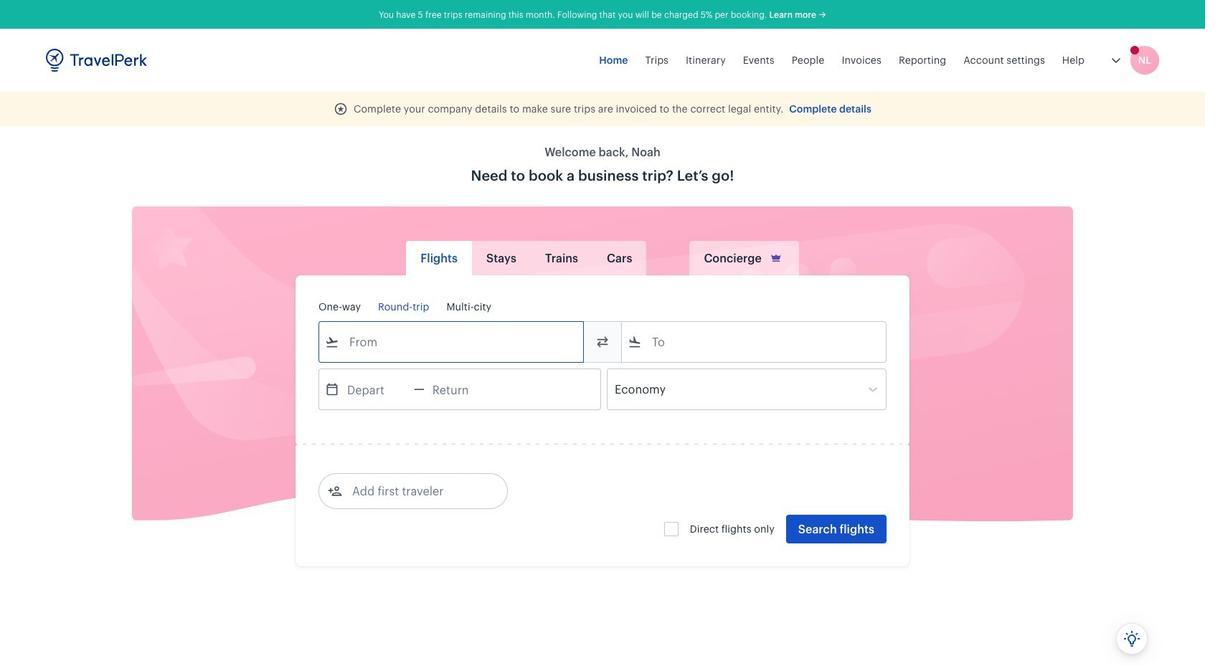Task type: vqa. For each thing, say whether or not it's contained in the screenshot.
Add traveler "search box"
no



Task type: locate. For each thing, give the bounding box(es) containing it.
Return text field
[[425, 369, 499, 410]]

Depart text field
[[339, 369, 414, 410]]

From search field
[[339, 331, 565, 354]]



Task type: describe. For each thing, give the bounding box(es) containing it.
Add first traveler search field
[[342, 480, 491, 503]]

To search field
[[642, 331, 867, 354]]



